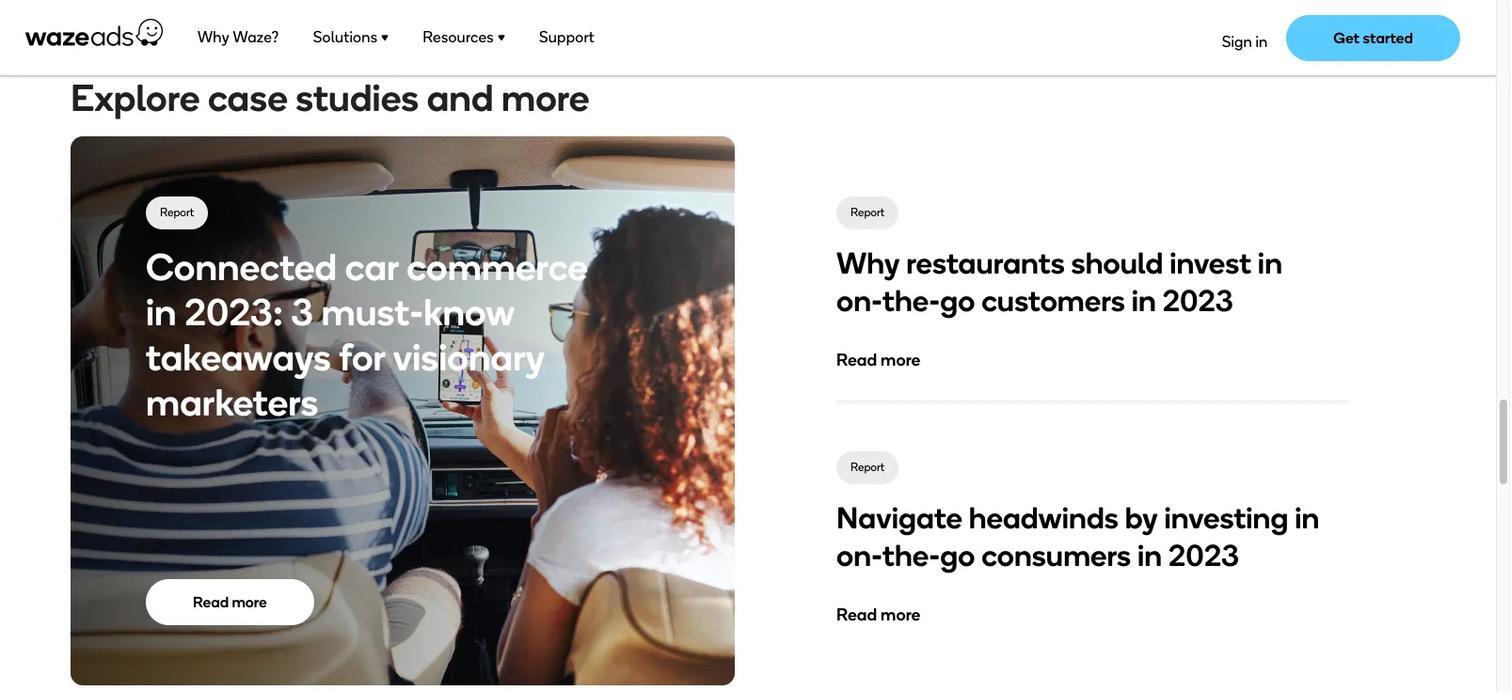 Task type: vqa. For each thing, say whether or not it's contained in the screenshot.
Mcdonald'S 1520 Ne Halsey St, Portland, United States to the top
no



Task type: describe. For each thing, give the bounding box(es) containing it.
navigate
[[837, 501, 963, 536]]

case
[[208, 75, 288, 120]]

for
[[339, 335, 385, 380]]

in right investing
[[1295, 501, 1320, 536]]

more inside button
[[232, 594, 267, 612]]

why for why restaurants should invest in on-the-go customers in 2023
[[837, 246, 900, 281]]

report for why restaurants should invest in on-the-go customers in 2023
[[851, 206, 885, 219]]

resources
[[423, 28, 494, 46]]

on- for why restaurants should invest in on-the-go customers in 2023
[[837, 283, 883, 319]]

waze ads logo image
[[25, 19, 163, 46]]

and
[[427, 75, 494, 120]]

get started link
[[1287, 15, 1460, 61]]

waze?
[[233, 28, 279, 46]]

get started
[[1334, 29, 1413, 47]]

resources link
[[422, 24, 506, 53]]

sign
[[1222, 33, 1252, 51]]

sign in
[[1222, 33, 1268, 51]]

visionary
[[393, 335, 545, 380]]

support link
[[538, 24, 596, 53]]

navigate headwinds by investing in on-the-go consumers in 2023
[[837, 501, 1320, 574]]

connected car commerce in 2023: 3 must-know takeaways for visionary marketers
[[146, 245, 588, 425]]

investing
[[1164, 501, 1289, 536]]

customers
[[982, 283, 1125, 319]]

in down should
[[1132, 283, 1156, 319]]

the- for navigate
[[883, 538, 940, 574]]

2023 for investing
[[1169, 538, 1239, 574]]

read more for navigate headwinds by investing in on-the-go consumers in 2023
[[837, 605, 921, 626]]

read for why restaurants should invest in on-the-go customers in 2023
[[837, 350, 877, 371]]

in inside connected car commerce in 2023: 3 must-know takeaways for visionary marketers
[[146, 290, 177, 335]]

consumers
[[982, 538, 1131, 574]]

studies
[[296, 75, 419, 120]]

get
[[1334, 29, 1360, 47]]

go for consumers
[[940, 538, 975, 574]]

solutions
[[313, 28, 378, 46]]



Task type: locate. For each thing, give the bounding box(es) containing it.
started
[[1363, 29, 1413, 47]]

1 vertical spatial why
[[837, 246, 900, 281]]

2023 inside navigate headwinds by investing in on-the-go consumers in 2023
[[1169, 538, 1239, 574]]

commerce
[[407, 245, 588, 290]]

why inside why restaurants should invest in on-the-go customers in 2023
[[837, 246, 900, 281]]

headwinds
[[969, 501, 1119, 536]]

on- inside navigate headwinds by investing in on-the-go consumers in 2023
[[837, 538, 883, 574]]

sign in link
[[1222, 33, 1268, 55]]

0 horizontal spatial why
[[198, 28, 229, 46]]

the- inside why restaurants should invest in on-the-go customers in 2023
[[883, 283, 940, 319]]

2023 for invest
[[1163, 283, 1234, 319]]

the-
[[883, 283, 940, 319], [883, 538, 940, 574]]

1 vertical spatial 2023
[[1169, 538, 1239, 574]]

1 the- from the top
[[883, 283, 940, 319]]

read more button
[[146, 580, 314, 626]]

0 vertical spatial 2023
[[1163, 283, 1234, 319]]

support
[[539, 28, 595, 46]]

the- down navigate
[[883, 538, 940, 574]]

more
[[502, 75, 590, 120], [881, 350, 921, 371], [232, 594, 267, 612], [881, 605, 921, 626]]

read for navigate headwinds by investing in on-the-go consumers in 2023
[[837, 605, 877, 626]]

in left '2023:' on the left of the page
[[146, 290, 177, 335]]

takeaways
[[146, 335, 331, 380]]

go inside why restaurants should invest in on-the-go customers in 2023
[[940, 283, 975, 319]]

the- inside navigate headwinds by investing in on-the-go consumers in 2023
[[883, 538, 940, 574]]

report for navigate headwinds by investing in on-the-go consumers in 2023
[[851, 461, 885, 474]]

2 the- from the top
[[883, 538, 940, 574]]

go for customers
[[940, 283, 975, 319]]

should
[[1071, 246, 1164, 281]]

the- for why
[[883, 283, 940, 319]]

restaurants
[[906, 246, 1065, 281]]

go
[[940, 283, 975, 319], [940, 538, 975, 574]]

2023 inside why restaurants should invest in on-the-go customers in 2023
[[1163, 283, 1234, 319]]

report
[[160, 206, 194, 219], [851, 206, 885, 219], [851, 461, 885, 474]]

1 go from the top
[[940, 283, 975, 319]]

go inside navigate headwinds by investing in on-the-go consumers in 2023
[[940, 538, 975, 574]]

2 go from the top
[[940, 538, 975, 574]]

explore case studies and more
[[71, 75, 590, 120]]

read more inside button
[[193, 594, 267, 612]]

2023 down invest
[[1163, 283, 1234, 319]]

0 vertical spatial why
[[198, 28, 229, 46]]

read inside button
[[193, 594, 229, 612]]

in right sign
[[1256, 33, 1268, 51]]

2023:
[[185, 290, 283, 335]]

in
[[1256, 33, 1268, 51], [1258, 246, 1283, 281], [1132, 283, 1156, 319], [146, 290, 177, 335], [1295, 501, 1320, 536], [1138, 538, 1162, 574]]

connected
[[146, 245, 337, 290]]

1 vertical spatial go
[[940, 538, 975, 574]]

by
[[1125, 501, 1158, 536]]

go down navigate
[[940, 538, 975, 574]]

why waze?
[[198, 28, 279, 46]]

1 vertical spatial the-
[[883, 538, 940, 574]]

on- for navigate headwinds by investing in on-the-go consumers in 2023
[[837, 538, 883, 574]]

0 vertical spatial on-
[[837, 283, 883, 319]]

0 vertical spatial go
[[940, 283, 975, 319]]

in right invest
[[1258, 246, 1283, 281]]

know
[[424, 290, 515, 335]]

read more for why restaurants should invest in on-the-go customers in 2023
[[837, 350, 921, 371]]

why restaurants should invest in on-the-go customers in 2023
[[837, 246, 1283, 319]]

the- down restaurants at the right top of the page
[[883, 283, 940, 319]]

why
[[198, 28, 229, 46], [837, 246, 900, 281]]

on-
[[837, 283, 883, 319], [837, 538, 883, 574]]

read more
[[837, 350, 921, 371], [193, 594, 267, 612], [837, 605, 921, 626]]

marketers
[[146, 380, 318, 425]]

on- inside why restaurants should invest in on-the-go customers in 2023
[[837, 283, 883, 319]]

1 horizontal spatial why
[[837, 246, 900, 281]]

1 on- from the top
[[837, 283, 883, 319]]

why for why waze?
[[198, 28, 229, 46]]

read
[[837, 350, 877, 371], [193, 594, 229, 612], [837, 605, 877, 626]]

3
[[291, 290, 313, 335]]

invest
[[1170, 246, 1252, 281]]

in down by
[[1138, 538, 1162, 574]]

1 vertical spatial on-
[[837, 538, 883, 574]]

2 on- from the top
[[837, 538, 883, 574]]

go down restaurants at the right top of the page
[[940, 283, 975, 319]]

car
[[345, 245, 399, 290]]

report for connected car commerce in 2023: 3 must-know takeaways for visionary marketers
[[160, 206, 194, 219]]

why waze? link
[[197, 24, 280, 53]]

must-
[[321, 290, 424, 335]]

0 vertical spatial the-
[[883, 283, 940, 319]]

2023 down investing
[[1169, 538, 1239, 574]]

explore
[[71, 75, 200, 120]]

2023
[[1163, 283, 1234, 319], [1169, 538, 1239, 574]]



